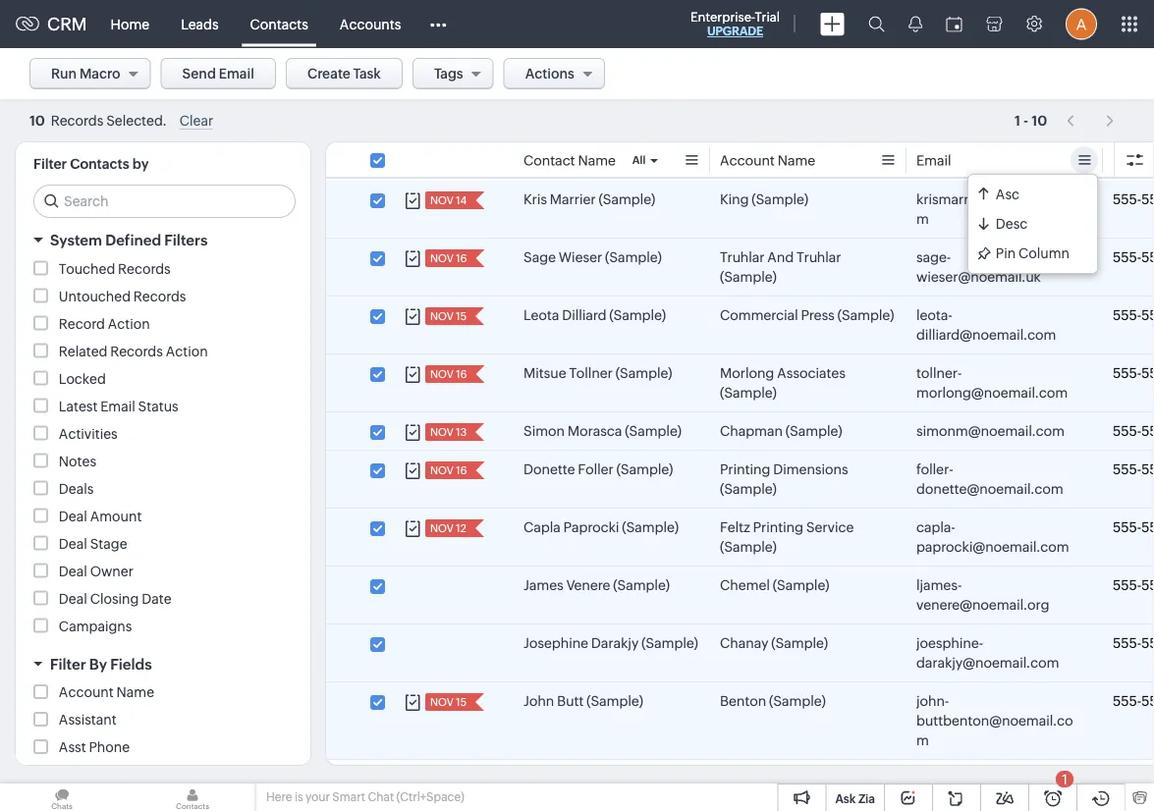 Task type: vqa. For each thing, say whether or not it's contained in the screenshot.


Task type: locate. For each thing, give the bounding box(es) containing it.
(sample) inside morlong associates (sample)
[[720, 385, 777, 401]]

2 nov 15 from the top
[[430, 696, 467, 709]]

2 vertical spatial email
[[100, 398, 135, 414]]

6 555- from the top
[[1113, 462, 1141, 477]]

nov 16 up nov 13 link
[[430, 368, 467, 381]]

8 55 from the top
[[1141, 578, 1154, 593]]

0 vertical spatial nov 16 link
[[425, 249, 469, 267]]

0 horizontal spatial truhlar
[[720, 249, 765, 265]]

(sample) up the dimensions
[[786, 423, 842, 439]]

nov for capla paprocki (sample)
[[430, 523, 454, 535]]

1 horizontal spatial action
[[166, 343, 208, 359]]

nov 15 link left the john
[[425, 693, 469, 711]]

1 nov 15 from the top
[[430, 310, 467, 323]]

contacts up create in the left top of the page
[[250, 16, 308, 32]]

donette foller (sample)
[[524, 462, 673, 477]]

2 1 - 10 from the top
[[1015, 113, 1047, 129]]

(sample) down feltz printing service (sample) link
[[773, 578, 829, 593]]

email up the krismarrier@noemail.co
[[916, 153, 951, 168]]

all
[[632, 154, 646, 166]]

10 555-55 from the top
[[1113, 693, 1154, 709]]

6 55 from the top
[[1141, 462, 1154, 477]]

home
[[111, 16, 149, 32]]

(sample) down morlong
[[720, 385, 777, 401]]

3 55 from the top
[[1141, 307, 1154, 323]]

simonm@noemail.com link
[[916, 421, 1065, 441]]

7 555-55 from the top
[[1113, 520, 1154, 535]]

2 vertical spatial nov 16 link
[[425, 462, 469, 479]]

5 nov from the top
[[430, 426, 454, 439]]

1 1 - 10 from the top
[[1015, 112, 1047, 128]]

2 vertical spatial records
[[110, 343, 163, 359]]

1 horizontal spatial email
[[219, 66, 254, 82]]

0 vertical spatial records
[[118, 261, 171, 276]]

account name down filter by fields
[[59, 685, 154, 700]]

0 vertical spatial account
[[720, 153, 775, 168]]

0 vertical spatial contacts
[[250, 16, 308, 32]]

email right the latest
[[100, 398, 135, 414]]

macro
[[79, 66, 120, 82]]

555-55 for krismarrier@noemail.co m
[[1113, 192, 1154, 207]]

2 m from the top
[[916, 733, 929, 748]]

smart
[[332, 791, 365, 804]]

3 16 from the top
[[456, 465, 467, 477]]

555- for simonm@noemail.com
[[1113, 423, 1141, 439]]

2 55 from the top
[[1141, 249, 1154, 265]]

1 horizontal spatial truhlar
[[797, 249, 841, 265]]

15 left the john
[[456, 696, 467, 709]]

account name up king (sample)
[[720, 153, 815, 168]]

action up status
[[166, 343, 208, 359]]

record action
[[59, 316, 150, 331]]

1 555- from the top
[[1113, 192, 1141, 207]]

0 horizontal spatial contacts
[[70, 156, 129, 172]]

donette@noemail.com
[[916, 481, 1063, 497]]

related records action
[[59, 343, 208, 359]]

1 - 10
[[1015, 112, 1047, 128], [1015, 113, 1047, 129]]

m down john-
[[916, 733, 929, 748]]

contacts image
[[131, 784, 254, 811]]

nov 14 link
[[425, 192, 469, 209]]

1
[[1015, 112, 1020, 128], [1015, 113, 1020, 129], [1062, 772, 1067, 787]]

- for 1st navigation from the bottom
[[1023, 113, 1029, 129]]

amount
[[90, 508, 142, 524]]

home link
[[95, 0, 165, 48]]

1 nov 15 link from the top
[[425, 307, 469, 325]]

nov 16 link down nov 13
[[425, 462, 469, 479]]

16 down 14 at left
[[456, 252, 467, 265]]

locked
[[59, 371, 106, 386]]

4 555- from the top
[[1113, 365, 1141, 381]]

truhlar right the and
[[797, 249, 841, 265]]

0 vertical spatial printing
[[720, 462, 770, 477]]

m inside krismarrier@noemail.co m
[[916, 211, 929, 227]]

1 vertical spatial 16
[[456, 368, 467, 381]]

printing
[[720, 462, 770, 477], [753, 520, 803, 535]]

leota
[[524, 307, 559, 323]]

nov 16 down nov 14
[[430, 252, 467, 265]]

0 vertical spatial filter
[[33, 156, 67, 172]]

nov for leota dilliard (sample)
[[430, 310, 454, 323]]

2 deal from the top
[[59, 536, 87, 552]]

printing down chapman
[[720, 462, 770, 477]]

15
[[456, 310, 467, 323], [456, 696, 467, 709]]

555-55 for simonm@noemail.com
[[1113, 423, 1154, 439]]

create menu element
[[808, 0, 856, 48]]

nov for donette foller (sample)
[[430, 465, 454, 477]]

nov 15 link left leota
[[425, 307, 469, 325]]

1 vertical spatial printing
[[753, 520, 803, 535]]

2 vertical spatial nov 16
[[430, 465, 467, 477]]

name up kris marrier (sample)
[[578, 153, 616, 168]]

foller- donette@noemail.com link
[[916, 460, 1074, 499]]

2 navigation from the top
[[1057, 107, 1125, 136]]

chemel
[[720, 578, 770, 593]]

1 55 from the top
[[1141, 192, 1154, 207]]

8 555- from the top
[[1113, 578, 1141, 593]]

1 horizontal spatial contacts
[[250, 16, 308, 32]]

name down fields on the bottom left of the page
[[116, 685, 154, 700]]

2 - from the top
[[1023, 113, 1029, 129]]

2 16 from the top
[[456, 368, 467, 381]]

deal owner
[[59, 563, 133, 579]]

calendar image
[[946, 16, 963, 32]]

(sample) up feltz
[[720, 481, 777, 497]]

1 nov 16 from the top
[[430, 252, 467, 265]]

0 vertical spatial nov 15
[[430, 310, 467, 323]]

nov inside "nov 14" link
[[430, 194, 454, 207]]

navigation
[[1057, 106, 1125, 135], [1057, 107, 1125, 136]]

-
[[1023, 112, 1029, 128], [1023, 113, 1029, 129]]

nov 15 for leota dilliard (sample)
[[430, 310, 467, 323]]

1 truhlar from the left
[[720, 249, 765, 265]]

phone
[[1113, 153, 1154, 168], [89, 740, 130, 755]]

1 vertical spatial nov 16 link
[[425, 365, 469, 383]]

0 vertical spatial m
[[916, 211, 929, 227]]

4 555-55 from the top
[[1113, 365, 1154, 381]]

1 navigation from the top
[[1057, 106, 1125, 135]]

3 555-55 from the top
[[1113, 307, 1154, 323]]

capla- paprocki@noemail.com
[[916, 520, 1069, 555]]

enterprise-trial upgrade
[[690, 9, 780, 38]]

1 vertical spatial nov 15 link
[[425, 693, 469, 711]]

555-55 for john- buttbenton@noemail.co m
[[1113, 693, 1154, 709]]

7 555- from the top
[[1113, 520, 1141, 535]]

untouched
[[59, 288, 131, 304]]

2 555- from the top
[[1113, 249, 1141, 265]]

(sample) right the wieser
[[605, 249, 662, 265]]

dilliard
[[562, 307, 607, 323]]

benton (sample) link
[[720, 691, 826, 711]]

1 nov from the top
[[430, 194, 454, 207]]

nov 16 link for sage
[[425, 249, 469, 267]]

1 - from the top
[[1023, 112, 1029, 128]]

3 nov from the top
[[430, 310, 454, 323]]

associates
[[777, 365, 846, 381]]

records down touched records
[[133, 288, 186, 304]]

2 horizontal spatial email
[[916, 153, 951, 168]]

1 vertical spatial filter
[[50, 656, 86, 673]]

profile element
[[1054, 0, 1109, 48]]

7 nov from the top
[[430, 523, 454, 535]]

1 m from the top
[[916, 211, 929, 227]]

deal for deal amount
[[59, 508, 87, 524]]

1 16 from the top
[[456, 252, 467, 265]]

(sample) right the venere
[[613, 578, 670, 593]]

your
[[305, 791, 330, 804]]

555- for foller- donette@noemail.com
[[1113, 462, 1141, 477]]

darakjy
[[591, 635, 639, 651]]

krismarrier@noemail.co m link
[[916, 190, 1074, 229]]

filter inside dropdown button
[[50, 656, 86, 673]]

55 for ljames- venere@noemail.org
[[1141, 578, 1154, 593]]

account up king
[[720, 153, 775, 168]]

john
[[524, 693, 554, 709]]

nov 16 link
[[425, 249, 469, 267], [425, 365, 469, 383], [425, 462, 469, 479]]

chat
[[368, 791, 394, 804]]

555-55 for joesphine- darakjy@noemail.com
[[1113, 635, 1154, 651]]

55 for john- buttbenton@noemail.co m
[[1141, 693, 1154, 709]]

nov 15 left the john
[[430, 696, 467, 709]]

leads
[[181, 16, 219, 32]]

5 555- from the top
[[1113, 423, 1141, 439]]

1 deal from the top
[[59, 508, 87, 524]]

feltz printing service (sample)
[[720, 520, 854, 555]]

555- for john- buttbenton@noemail.co m
[[1113, 693, 1141, 709]]

1 vertical spatial account
[[59, 685, 114, 700]]

0 vertical spatial phone
[[1113, 153, 1154, 168]]

10 555- from the top
[[1113, 693, 1141, 709]]

ljames- venere@noemail.org
[[916, 578, 1050, 613]]

paprocki
[[563, 520, 619, 535]]

nov inside nov 12 link
[[430, 523, 454, 535]]

16
[[456, 252, 467, 265], [456, 368, 467, 381], [456, 465, 467, 477]]

(sample) down the and
[[720, 269, 777, 285]]

15 left leota
[[456, 310, 467, 323]]

james
[[524, 578, 564, 593]]

16 down 13 at the left of page
[[456, 465, 467, 477]]

signals image
[[909, 16, 922, 32]]

email inside button
[[219, 66, 254, 82]]

(sample) down feltz
[[720, 539, 777, 555]]

1 15 from the top
[[456, 310, 467, 323]]

john-
[[916, 693, 949, 709]]

(sample) right foller
[[616, 462, 673, 477]]

marrier
[[550, 192, 596, 207]]

3 nov 16 from the top
[[430, 465, 467, 477]]

truhlar left the and
[[720, 249, 765, 265]]

action
[[108, 316, 150, 331], [166, 343, 208, 359]]

0 horizontal spatial name
[[116, 685, 154, 700]]

0 vertical spatial 16
[[456, 252, 467, 265]]

2 nov from the top
[[430, 252, 454, 265]]

account name
[[720, 153, 815, 168], [59, 685, 154, 700]]

email for send email
[[219, 66, 254, 82]]

1 - 10 for 1st navigation from the bottom
[[1015, 113, 1047, 129]]

8 555-55 from the top
[[1113, 578, 1154, 593]]

1 vertical spatial 15
[[456, 696, 467, 709]]

(sample) right press at the top right of page
[[837, 307, 894, 323]]

3 nov 16 link from the top
[[425, 462, 469, 479]]

defined
[[105, 232, 161, 249]]

foller-
[[916, 462, 953, 477]]

1 vertical spatial phone
[[89, 740, 130, 755]]

ljames- venere@noemail.org link
[[916, 576, 1074, 615]]

account up assistant
[[59, 685, 114, 700]]

3 555- from the top
[[1113, 307, 1141, 323]]

selected.
[[106, 113, 167, 129]]

capla paprocki (sample) link
[[524, 518, 679, 537]]

1 vertical spatial contacts
[[70, 156, 129, 172]]

55 for foller- donette@noemail.com
[[1141, 462, 1154, 477]]

4 55 from the top
[[1141, 365, 1154, 381]]

555-55 for ljames- venere@noemail.org
[[1113, 578, 1154, 593]]

chemel (sample) link
[[720, 576, 829, 595]]

sage- wieser@noemail.uk link
[[916, 248, 1074, 287]]

9 55 from the top
[[1141, 635, 1154, 651]]

m up "sage-"
[[916, 211, 929, 227]]

deal down deals
[[59, 508, 87, 524]]

(sample) right paprocki
[[622, 520, 679, 535]]

nov 16 link up nov 13 link
[[425, 365, 469, 383]]

nov 15 link
[[425, 307, 469, 325], [425, 693, 469, 711]]

0 horizontal spatial account
[[59, 685, 114, 700]]

row group
[[326, 181, 1154, 760]]

2 555-55 from the top
[[1113, 249, 1154, 265]]

6 nov from the top
[[430, 465, 454, 477]]

buttbenton@noemail.co
[[916, 713, 1073, 729]]

is
[[295, 791, 303, 804]]

15 for leota
[[456, 310, 467, 323]]

m inside john- buttbenton@noemail.co m
[[916, 733, 929, 748]]

1 horizontal spatial account name
[[720, 153, 815, 168]]

(sample) inside the truhlar and truhlar (sample)
[[720, 269, 777, 285]]

nov 15
[[430, 310, 467, 323], [430, 696, 467, 709]]

1 vertical spatial records
[[133, 288, 186, 304]]

nov
[[430, 194, 454, 207], [430, 252, 454, 265], [430, 310, 454, 323], [430, 368, 454, 381], [430, 426, 454, 439], [430, 465, 454, 477], [430, 523, 454, 535], [430, 696, 454, 709]]

truhlar and truhlar (sample) link
[[720, 248, 897, 287]]

records down record action
[[110, 343, 163, 359]]

5 55 from the top
[[1141, 423, 1154, 439]]

0 vertical spatial email
[[219, 66, 254, 82]]

1 vertical spatial nov 16
[[430, 368, 467, 381]]

notes
[[59, 453, 96, 469]]

run macro button
[[29, 58, 151, 89]]

printing inside feltz printing service (sample)
[[753, 520, 803, 535]]

latest
[[59, 398, 98, 414]]

2 nov 16 link from the top
[[425, 365, 469, 383]]

1 vertical spatial email
[[916, 153, 951, 168]]

filter left by
[[50, 656, 86, 673]]

2 nov 16 from the top
[[430, 368, 467, 381]]

deal amount
[[59, 508, 142, 524]]

deal up campaigns
[[59, 591, 87, 607]]

nov 16 down nov 13
[[430, 465, 467, 477]]

4 deal from the top
[[59, 591, 87, 607]]

filter for filter by fields
[[50, 656, 86, 673]]

16 up 13 at the left of page
[[456, 368, 467, 381]]

records for untouched
[[133, 288, 186, 304]]

0 vertical spatial account name
[[720, 153, 815, 168]]

555-55 for foller- donette@noemail.com
[[1113, 462, 1154, 477]]

0 horizontal spatial account name
[[59, 685, 154, 700]]

(sample) right tollner
[[616, 365, 672, 381]]

action up related records action
[[108, 316, 150, 331]]

printing right feltz
[[753, 520, 803, 535]]

feltz printing service (sample) link
[[720, 518, 897, 557]]

1 horizontal spatial account
[[720, 153, 775, 168]]

filter contacts by
[[33, 156, 149, 172]]

9 555- from the top
[[1113, 635, 1141, 651]]

contacts left by
[[70, 156, 129, 172]]

2 nov 15 link from the top
[[425, 693, 469, 711]]

555- for krismarrier@noemail.co m
[[1113, 192, 1141, 207]]

16 for sage
[[456, 252, 467, 265]]

(sample) inside "link"
[[605, 249, 662, 265]]

0 horizontal spatial email
[[100, 398, 135, 414]]

7 55 from the top
[[1141, 520, 1154, 535]]

5 555-55 from the top
[[1113, 423, 1154, 439]]

email
[[219, 66, 254, 82], [916, 153, 951, 168], [100, 398, 135, 414]]

nov 13
[[430, 426, 467, 439]]

10 55 from the top
[[1141, 693, 1154, 709]]

printing dimensions (sample)
[[720, 462, 848, 497]]

8 nov from the top
[[430, 696, 454, 709]]

1 vertical spatial account name
[[59, 685, 154, 700]]

2 vertical spatial 16
[[456, 465, 467, 477]]

crm link
[[16, 14, 87, 34]]

9 555-55 from the top
[[1113, 635, 1154, 651]]

nov 12 link
[[425, 520, 468, 537]]

create task button
[[286, 58, 403, 89]]

deal for deal closing date
[[59, 591, 87, 607]]

status
[[138, 398, 178, 414]]

1 vertical spatial m
[[916, 733, 929, 748]]

10 for first navigation from the top
[[1032, 112, 1047, 128]]

0 horizontal spatial action
[[108, 316, 150, 331]]

row group containing kris marrier (sample)
[[326, 181, 1154, 760]]

2 15 from the top
[[456, 696, 467, 709]]

josephine darakjy (sample) link
[[524, 634, 698, 653]]

email right send at the top left of the page
[[219, 66, 254, 82]]

3 deal from the top
[[59, 563, 87, 579]]

by
[[89, 656, 107, 673]]

deal stage
[[59, 536, 127, 552]]

chanay (sample)
[[720, 635, 828, 651]]

nov 15 left leota
[[430, 310, 467, 323]]

55 for sage- wieser@noemail.uk
[[1141, 249, 1154, 265]]

1 nov 16 link from the top
[[425, 249, 469, 267]]

here is your smart chat (ctrl+space)
[[266, 791, 464, 804]]

deal down "deal stage"
[[59, 563, 87, 579]]

nov inside nov 13 link
[[430, 426, 454, 439]]

deal left stage
[[59, 536, 87, 552]]

1 vertical spatial nov 15
[[430, 696, 467, 709]]

name up king (sample)
[[778, 153, 815, 168]]

nov 15 link for john
[[425, 693, 469, 711]]

tollner- morlong@noemail.com
[[916, 365, 1068, 401]]

nov 16 link down nov 14
[[425, 249, 469, 267]]

0 vertical spatial 15
[[456, 310, 467, 323]]

0 vertical spatial nov 16
[[430, 252, 467, 265]]

filter down records
[[33, 156, 67, 172]]

nov 16 for sage wieser (sample)
[[430, 252, 467, 265]]

0 vertical spatial nov 15 link
[[425, 307, 469, 325]]

6 555-55 from the top
[[1113, 462, 1154, 477]]

records down the 'defined'
[[118, 261, 171, 276]]

create task
[[307, 66, 381, 82]]

4 nov from the top
[[430, 368, 454, 381]]

1 555-55 from the top
[[1113, 192, 1154, 207]]

1 horizontal spatial name
[[578, 153, 616, 168]]



Task type: describe. For each thing, give the bounding box(es) containing it.
555- for ljames- venere@noemail.org
[[1113, 578, 1141, 593]]

printing inside printing dimensions (sample)
[[720, 462, 770, 477]]

55 for leota- dilliard@noemail.com
[[1141, 307, 1154, 323]]

55 for capla- paprocki@noemail.com
[[1141, 520, 1154, 535]]

sage wieser (sample)
[[524, 249, 662, 265]]

chapman
[[720, 423, 783, 439]]

crm
[[47, 14, 87, 34]]

feltz
[[720, 520, 750, 535]]

krismarrier@noemail.co
[[916, 192, 1069, 207]]

related
[[59, 343, 107, 359]]

capla paprocki (sample)
[[524, 520, 679, 535]]

enterprise-
[[690, 9, 755, 24]]

touched records
[[59, 261, 171, 276]]

joesphine-
[[916, 635, 983, 651]]

morlong associates (sample) link
[[720, 363, 897, 403]]

actions
[[525, 66, 574, 82]]

0 vertical spatial action
[[108, 316, 150, 331]]

asc
[[996, 187, 1020, 202]]

john- buttbenton@noemail.co m
[[916, 693, 1073, 748]]

555- for joesphine- darakjy@noemail.com
[[1113, 635, 1141, 651]]

2 truhlar from the left
[[797, 249, 841, 265]]

Search text field
[[34, 186, 295, 217]]

55 for tollner- morlong@noemail.com
[[1141, 365, 1154, 381]]

(sample) right chanay
[[771, 635, 828, 651]]

owner
[[90, 563, 133, 579]]

555-55 for tollner- morlong@noemail.com
[[1113, 365, 1154, 381]]

here
[[266, 791, 292, 804]]

system defined filters
[[50, 232, 208, 249]]

(sample) right dilliard
[[609, 307, 666, 323]]

nov for sage wieser (sample)
[[430, 252, 454, 265]]

activities
[[59, 426, 118, 442]]

555- for leota- dilliard@noemail.com
[[1113, 307, 1141, 323]]

king (sample) link
[[720, 190, 808, 209]]

task
[[353, 66, 381, 82]]

leota- dilliard@noemail.com
[[916, 307, 1056, 343]]

donette
[[524, 462, 575, 477]]

truhlar and truhlar (sample)
[[720, 249, 841, 285]]

deal for deal stage
[[59, 536, 87, 552]]

kris marrier (sample)
[[524, 192, 655, 207]]

nov for mitsue tollner (sample)
[[430, 368, 454, 381]]

15 for john
[[456, 696, 467, 709]]

sage- wieser@noemail.uk
[[916, 249, 1041, 285]]

contacts link
[[234, 0, 324, 48]]

profile image
[[1066, 8, 1097, 40]]

krismarrier@noemail.co m
[[916, 192, 1069, 227]]

chanay
[[720, 635, 769, 651]]

sage wieser (sample) link
[[524, 248, 662, 267]]

(sample) right butt
[[587, 693, 643, 709]]

2 horizontal spatial name
[[778, 153, 815, 168]]

nov 12
[[430, 523, 466, 535]]

king
[[720, 192, 749, 207]]

king (sample)
[[720, 192, 808, 207]]

nov 14
[[430, 194, 467, 207]]

james venere (sample)
[[524, 578, 670, 593]]

press
[[801, 307, 835, 323]]

search image
[[868, 16, 885, 32]]

john butt (sample) link
[[524, 691, 643, 711]]

(sample) right benton
[[769, 693, 826, 709]]

james venere (sample) link
[[524, 576, 670, 595]]

leota dilliard (sample) link
[[524, 305, 666, 325]]

send email
[[182, 66, 254, 82]]

13
[[456, 426, 467, 439]]

upgrade
[[707, 25, 763, 38]]

555- for sage- wieser@noemail.uk
[[1113, 249, 1141, 265]]

capla-
[[916, 520, 955, 535]]

darakjy@noemail.com
[[916, 655, 1059, 671]]

nov 15 for john butt (sample)
[[430, 696, 467, 709]]

system
[[50, 232, 102, 249]]

mitsue
[[524, 365, 566, 381]]

create menu image
[[820, 12, 845, 36]]

mitsue tollner (sample) link
[[524, 363, 672, 383]]

leota dilliard (sample)
[[524, 307, 666, 323]]

accounts
[[340, 16, 401, 32]]

contacts inside 'link'
[[250, 16, 308, 32]]

1 for first navigation from the top
[[1015, 112, 1020, 128]]

filter by fields button
[[16, 647, 310, 682]]

records for touched
[[118, 261, 171, 276]]

clear
[[179, 113, 213, 129]]

dilliard@noemail.com
[[916, 327, 1056, 343]]

nov for kris marrier (sample)
[[430, 194, 454, 207]]

555- for capla- paprocki@noemail.com
[[1113, 520, 1141, 535]]

(sample) right "darakjy" on the bottom of page
[[641, 635, 698, 651]]

tollner
[[569, 365, 613, 381]]

donette foller (sample) link
[[524, 460, 673, 479]]

asst phone
[[59, 740, 130, 755]]

name for assistant
[[116, 685, 154, 700]]

simon morasca (sample)
[[524, 423, 682, 439]]

morlong
[[720, 365, 774, 381]]

touched
[[59, 261, 115, 276]]

capla- paprocki@noemail.com link
[[916, 518, 1074, 557]]

tollner-
[[916, 365, 962, 381]]

nov for john butt (sample)
[[430, 696, 454, 709]]

1 - 10 for first navigation from the top
[[1015, 112, 1047, 128]]

1 for 1st navigation from the bottom
[[1015, 113, 1020, 129]]

josephine
[[524, 635, 588, 651]]

records for related
[[110, 343, 163, 359]]

nov for simon morasca (sample)
[[430, 426, 454, 439]]

chats image
[[0, 784, 124, 811]]

55 for simonm@noemail.com
[[1141, 423, 1154, 439]]

(sample) right king
[[752, 192, 808, 207]]

Other Modules field
[[417, 8, 459, 40]]

(sample) right morasca on the bottom of page
[[625, 423, 682, 439]]

commercial press (sample)
[[720, 307, 894, 323]]

16 for mitsue
[[456, 368, 467, 381]]

deal for deal owner
[[59, 563, 87, 579]]

benton
[[720, 693, 766, 709]]

records
[[51, 113, 103, 129]]

- for first navigation from the top
[[1023, 112, 1029, 128]]

foller
[[578, 462, 614, 477]]

send
[[182, 66, 216, 82]]

nov 13 link
[[425, 423, 469, 441]]

555- for tollner- morlong@noemail.com
[[1113, 365, 1141, 381]]

morasca
[[568, 423, 622, 439]]

trial
[[755, 9, 780, 24]]

name for all
[[578, 153, 616, 168]]

signals element
[[897, 0, 934, 48]]

nov 16 link for mitsue
[[425, 365, 469, 383]]

555-55 for capla- paprocki@noemail.com
[[1113, 520, 1154, 535]]

search element
[[856, 0, 897, 48]]

commercial press (sample) link
[[720, 305, 894, 325]]

chapman (sample)
[[720, 423, 842, 439]]

venere
[[566, 578, 610, 593]]

send email button
[[161, 58, 276, 89]]

1 vertical spatial action
[[166, 343, 208, 359]]

system defined filters button
[[16, 223, 310, 258]]

(sample) inside printing dimensions (sample)
[[720, 481, 777, 497]]

10 records selected.
[[29, 113, 167, 129]]

1 horizontal spatial phone
[[1113, 153, 1154, 168]]

closing
[[90, 591, 139, 607]]

555-55 for leota- dilliard@noemail.com
[[1113, 307, 1154, 323]]

16 for donette
[[456, 465, 467, 477]]

555-55 for sage- wieser@noemail.uk
[[1113, 249, 1154, 265]]

filter for filter contacts by
[[33, 156, 67, 172]]

pin
[[996, 246, 1016, 261]]

(sample) inside feltz printing service (sample)
[[720, 539, 777, 555]]

nov 16 for mitsue tollner (sample)
[[430, 368, 467, 381]]

10 for 1st navigation from the bottom
[[1032, 113, 1047, 129]]

55 for joesphine- darakjy@noemail.com
[[1141, 635, 1154, 651]]

latest email status
[[59, 398, 178, 414]]

nov 16 for donette foller (sample)
[[430, 465, 467, 477]]

john butt (sample)
[[524, 693, 643, 709]]

nov 15 link for leota
[[425, 307, 469, 325]]

nov 16 link for donette
[[425, 462, 469, 479]]

email for latest email status
[[100, 398, 135, 414]]

55 for krismarrier@noemail.co m
[[1141, 192, 1154, 207]]

(sample) down all
[[599, 192, 655, 207]]

chapman (sample) link
[[720, 421, 842, 441]]

filters
[[164, 232, 208, 249]]

leads link
[[165, 0, 234, 48]]

0 horizontal spatial phone
[[89, 740, 130, 755]]



